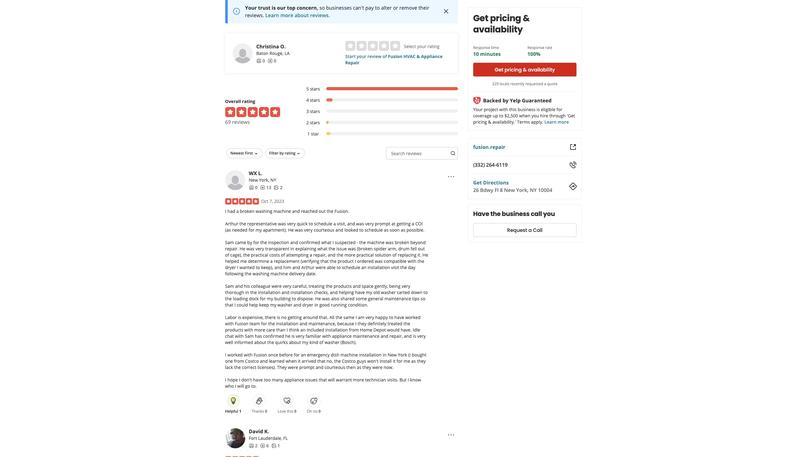 Task type: describe. For each thing, give the bounding box(es) containing it.
a inside 'button'
[[529, 227, 532, 234]]

search
[[392, 151, 405, 157]]

and down depot
[[381, 333, 389, 339]]

the up transparent
[[261, 240, 267, 246]]

stars for 2 stars
[[310, 120, 320, 126]]

filter reviews by 2 stars rating element
[[300, 120, 459, 126]]

the right all on the left bottom
[[336, 315, 343, 320]]

call
[[532, 210, 543, 218]]

your for select
[[418, 43, 427, 49]]

264-
[[487, 161, 497, 168]]

were inside sam and his colleague were very careful, treating the products and space gently, being very thorough in the installation and installation checks, and helping have my old washer carted down to the loading dock for my building to dispose. he was also shared some general maintenance tips so that i could help keep my washer and dryer in good running condition.
[[272, 283, 282, 289]]

fusion inside fusion hvac & appliance repair
[[388, 53, 403, 59]]

he inside sam and his colleague were very careful, treating the products and space gently, being very thorough in the installation and installation checks, and helping have my old washer carted down to the loading dock for my building to dispose. he was also shared some general maintenance tips so that i could help keep my washer and dryer in good running condition.
[[316, 296, 321, 302]]

24 info v2 image
[[233, 7, 240, 15]]

select your rating
[[404, 43, 440, 49]]

him
[[284, 265, 292, 271]]

has
[[255, 333, 262, 339]]

$2,500
[[505, 113, 519, 119]]

was up arm,
[[386, 240, 394, 246]]

i right hope
[[239, 377, 241, 383]]

0 right the love
[[295, 409, 297, 414]]

of up compatible
[[393, 252, 397, 258]]

from inside i worked with fusion once before for an emergency dish machine installation in new york (i bought one from costco and learned when it arrived that no, the costco guys won't install it for me as they lack the correct licenses). they were prompt and courteous then as they were now.
[[234, 358, 244, 364]]

you inside your project with this business is eligible for coverage up to $2,500 when you hire through 'get pricing & availability.' terms apply.
[[532, 113, 540, 119]]

1 costco from the left
[[245, 358, 259, 364]]

keep),
[[261, 265, 274, 271]]

that inside sam and his colleague were very careful, treating the products and space gently, being very thorough in the installation and installation checks, and helping have my old washer carted down to the loading dock for my building to dispose. he was also shared some general maintenance tips so that i could help keep my washer and dryer in good running condition.
[[225, 302, 234, 308]]

this inside your project with this business is eligible for coverage up to $2,500 when you hire through 'get pricing & availability.' terms apply.
[[510, 107, 517, 112]]

call
[[534, 227, 543, 234]]

by for rating
[[280, 151, 284, 156]]

fl
[[495, 187, 499, 194]]

very down quick
[[304, 227, 313, 233]]

possible.
[[407, 227, 425, 233]]

fusion hvac & appliance repair
[[346, 53, 443, 66]]

and up the thorough
[[235, 283, 243, 289]]

and left the him
[[275, 265, 283, 271]]

determine
[[248, 258, 269, 264]]

helping
[[339, 290, 354, 295]]

16 chevron down v2 image
[[254, 151, 259, 156]]

the left issue on the left
[[329, 246, 336, 252]]

2 practical from the left
[[357, 252, 374, 258]]

replacing
[[398, 252, 417, 258]]

that inside i worked with fusion once before for an emergency dish machine installation in new york (i bought one from costco and learned when it arrived that no, the costco guys won't install it for me as they lack the correct licenses). they were prompt and courteous then as they were now.
[[318, 358, 326, 364]]

compatible
[[384, 258, 407, 264]]

my up keep
[[267, 296, 273, 302]]

a left "quote"
[[545, 81, 547, 87]]

dryer inside sam came by for the inspection and confirmed what i suspected - the machine was broken beyond repair. he was very transparent in explaining what the issue was (broken spider arm, drum fell out of cage), the practical costs of attempting a repair, and the more practical solution of replacing it. he helped me determine a replacement (verifying that the product i ordered was compatible with the dryer i wanted to keep), and him and arthur were able to schedule an installation visit the day following the washing machine delivery date.
[[225, 265, 236, 271]]

drum
[[399, 246, 410, 252]]

for inside the 'labor is expensive, there is no getting around that. all the same i am very happy to have worked with fusion team for the installation and maintenance, because i they definitely treated the products with more care than i think an included installation from home depot would have. idle chat with sam has confirmed he is very familiar with appliance maintenance and repair, and is very well informed about the quirks about my kind of washer (bosch).'
[[261, 321, 267, 327]]

friends element for david
[[249, 443, 258, 449]]

sam came by for the inspection and confirmed what i suspected - the machine was broken beyond repair. he was very transparent in explaining what the issue was (broken spider arm, drum fell out of cage), the practical costs of attempting a repair, and the more practical solution of replacing it. he helped me determine a replacement (verifying that the product i ordered was compatible with the dryer i wanted to keep), and him and arthur were able to schedule an installation visit the day following the washing machine delivery date.
[[225, 240, 429, 277]]

came
[[235, 240, 246, 246]]

fusion.
[[335, 208, 350, 214]]

a left visit,
[[334, 221, 336, 227]]

coverage
[[474, 113, 492, 119]]

the up care
[[268, 321, 275, 327]]

my inside the 'labor is expensive, there is no getting around that. all the same i am very happy to have worked with fusion team for the installation and maintenance, because i they definitely treated the products with more care than i think an included installation from home depot would have. idle chat with sam has confirmed he is very familiar with appliance maintenance and repair, and is very well informed about the quirks about my kind of washer (bosch).'
[[302, 340, 309, 345]]

more down through
[[558, 119, 570, 125]]

because
[[338, 321, 355, 327]]

the right have
[[491, 210, 501, 218]]

with down team
[[245, 327, 253, 333]]

carted
[[397, 290, 410, 295]]

all
[[330, 315, 335, 320]]

6
[[267, 443, 269, 449]]

have inside sam and his colleague were very careful, treating the products and space gently, being very thorough in the installation and installation checks, and helping have my old washer carted down to the loading dock for my building to dispose. he was also shared some general maintenance tips so that i could help keep my washer and dryer in good running condition.
[[355, 290, 365, 295]]

helped
[[225, 258, 239, 264]]

friends element for christina
[[257, 58, 265, 64]]

get pricing & availability inside button
[[495, 66, 556, 73]]

1 vertical spatial rating
[[242, 98, 256, 104]]

washing inside sam came by for the inspection and confirmed what i suspected - the machine was broken beyond repair. he was very transparent in explaining what the issue was (broken spider arm, drum fell out of cage), the practical costs of attempting a repair, and the more practical solution of replacing it. he helped me determine a replacement (verifying that the product i ordered was compatible with the dryer i wanted to keep), and him and arthur were able to schedule an installation visit the day following the washing machine delivery date.
[[253, 271, 270, 277]]

bdwy
[[481, 187, 494, 194]]

24 phone v2 image
[[570, 161, 577, 169]]

is inside info alert
[[272, 4, 276, 11]]

appliance
[[422, 53, 443, 59]]

an inside the 'labor is expensive, there is no getting around that. all the same i am very happy to have worked with fusion team for the installation and maintenance, because i they definitely treated the products with more care than i think an included installation from home depot would have. idle chat with sam has confirmed he is very familiar with appliance maintenance and repair, and is very well informed about the quirks about my kind of washer (bosch).'
[[301, 327, 306, 333]]

16 chevron down v2 image
[[296, 151, 301, 156]]

4
[[307, 97, 309, 103]]

about down has in the left bottom of the page
[[255, 340, 267, 345]]

more inside the 'labor is expensive, there is no getting around that. all the same i am very happy to have worked with fusion team for the installation and maintenance, because i they definitely treated the products with more care than i think an included installation from home depot would have. idle chat with sam has confirmed he is very familiar with appliance maintenance and repair, and is very well informed about the quirks about my kind of washer (bosch).'
[[255, 327, 265, 333]]

0 vertical spatial will
[[328, 377, 335, 383]]

appliance inside 'i hope i don't have too many appliance issues that will warrant more technician visits. but i know who i will go to.'
[[285, 377, 304, 383]]

2 vertical spatial they
[[363, 365, 372, 370]]

with inside sam came by for the inspection and confirmed what i suspected - the machine was broken beyond repair. he was very transparent in explaining what the issue was (broken spider arm, drum fell out of cage), the practical costs of attempting a repair, and the more practical solution of replacing it. he helped me determine a replacement (verifying that the product i ordered was compatible with the dryer i wanted to keep), and him and arthur were able to schedule an installation visit the day following the washing machine delivery date.
[[408, 258, 417, 264]]

issues
[[305, 377, 318, 383]]

stars for 4 stars
[[310, 97, 320, 103]]

and down arrived
[[316, 365, 324, 370]]

now.
[[384, 365, 394, 370]]

too
[[264, 377, 271, 383]]

was up looked
[[357, 221, 364, 227]]

before
[[280, 352, 293, 358]]

16 photos v2 image for l.
[[274, 185, 279, 190]]

won't
[[368, 358, 379, 364]]

0 vertical spatial out
[[319, 208, 326, 214]]

and down visit,
[[336, 227, 344, 233]]

looked
[[345, 227, 359, 233]]

spider
[[374, 246, 387, 252]]

familiar
[[306, 333, 321, 339]]

and up the delivery
[[293, 265, 300, 271]]

the right the -
[[360, 240, 366, 246]]

york, inside wx l. new york, ny
[[259, 177, 270, 183]]

prompt inside i worked with fusion once before for an emergency dish machine installation in new york (i bought one from costco and learned when it arrived that no, the costco guys won't install it for me as they lack the correct licenses). they were prompt and courteous then as they were now.
[[299, 365, 315, 370]]

the inside arthur the representative was very quick to schedule a visit, and was very prompt at getting a coi (as needed for my apartment). he was very courteous and looked to schedule as soon as possible.
[[240, 221, 246, 227]]

so inside so businesses can't pay to alter or remove their reviews.
[[320, 4, 325, 11]]

general
[[368, 296, 384, 302]]

than
[[276, 327, 286, 333]]

and up the attempting
[[291, 240, 298, 246]]

love
[[278, 409, 286, 414]]

repair, inside sam came by for the inspection and confirmed what i suspected - the machine was broken beyond repair. he was very transparent in explaining what the issue was (broken spider arm, drum fell out of cage), the practical costs of attempting a repair, and the more practical solution of replacing it. he helped me determine a replacement (verifying that the product i ordered was compatible with the dryer i wanted to keep), and him and arthur were able to schedule an installation visit the day following the washing machine delivery date.
[[314, 252, 327, 258]]

with down the included
[[323, 333, 331, 339]]

around
[[303, 315, 318, 320]]

16 review v2 image for david
[[260, 443, 265, 448]]

was down quick
[[295, 227, 303, 233]]

and down have.
[[404, 333, 412, 339]]

careful,
[[293, 283, 308, 289]]

have inside 'i hope i don't have too many appliance issues that will warrant more technician visits. but i know who i will go to.'
[[253, 377, 263, 383]]

labor
[[225, 315, 237, 320]]

2 costco from the left
[[342, 358, 356, 364]]

and left "reached"
[[292, 208, 300, 214]]

yelp
[[511, 97, 521, 104]]

0 right thanks in the bottom of the page
[[265, 409, 267, 414]]

close image
[[443, 8, 450, 15]]

to right looked
[[360, 227, 364, 233]]

have inside the 'labor is expensive, there is no getting around that. all the same i am very happy to have worked with fusion team for the installation and maintenance, because i they definitely treated the products with more care than i think an included installation from home depot would have. idle chat with sam has confirmed he is very familiar with appliance maintenance and repair, and is very well informed about the quirks about my kind of washer (bosch).'
[[395, 315, 405, 320]]

for inside sam came by for the inspection and confirmed what i suspected - the machine was broken beyond repair. he was very transparent in explaining what the issue was (broken spider arm, drum fell out of cage), the practical costs of attempting a repair, and the more practical solution of replacing it. he helped me determine a replacement (verifying that the product i ordered was compatible with the dryer i wanted to keep), and him and arthur were able to schedule an installation visit the day following the washing machine delivery date.
[[254, 240, 259, 246]]

old
[[374, 290, 380, 295]]

i left "am"
[[356, 315, 357, 320]]

the left day
[[401, 265, 407, 271]]

1 vertical spatial business
[[503, 210, 530, 218]]

1 it from the left
[[298, 358, 301, 364]]

appliance inside the 'labor is expensive, there is no getting around that. all the same i am very happy to have worked with fusion team for the installation and maintenance, because i they definitely treated the products with more care than i think an included installation from home depot would have. idle chat with sam has confirmed he is very familiar with appliance maintenance and repair, and is very well informed about the quirks about my kind of washer (bosch).'
[[332, 333, 352, 339]]

0 down baton on the top
[[263, 58, 265, 64]]

learn for learn more about reviews.
[[266, 12, 279, 19]]

as down guys
[[357, 365, 362, 370]]

0 horizontal spatial availability
[[474, 23, 524, 36]]

to down determine
[[256, 265, 260, 271]]

0 vertical spatial pricing
[[491, 12, 522, 24]]

a down costs at left bottom
[[271, 258, 273, 264]]

gently,
[[375, 283, 389, 289]]

1 practical from the left
[[251, 252, 269, 258]]

request a call
[[508, 227, 543, 234]]

reviews. inside so businesses can't pay to alter or remove their reviews.
[[245, 12, 264, 19]]

through
[[550, 113, 567, 119]]

machine up spider
[[367, 240, 385, 246]]

the down issue on the left
[[337, 252, 344, 258]]

condition.
[[348, 302, 369, 308]]

response for 100%
[[528, 45, 545, 50]]

date.
[[307, 271, 317, 277]]

& inside button
[[524, 66, 527, 73]]

out inside sam came by for the inspection and confirmed what i suspected - the machine was broken beyond repair. he was very transparent in explaining what the issue was (broken spider arm, drum fell out of cage), the practical costs of attempting a repair, and the more practical solution of replacing it. he helped me determine a replacement (verifying that the product i ordered was compatible with the dryer i wanted to keep), and him and arthur were able to schedule an installation visit the day following the washing machine delivery date.
[[418, 246, 425, 252]]

16 review v2 image for christina
[[268, 58, 273, 63]]

the up "dock"
[[250, 290, 257, 295]]

review
[[368, 53, 382, 59]]

0 down rouge, at the top
[[274, 58, 277, 64]]

start
[[346, 53, 356, 59]]

helpful 1
[[225, 409, 242, 414]]

with up informed at the left bottom
[[235, 333, 244, 339]]

is right he
[[292, 333, 295, 339]]

my right keep
[[270, 302, 277, 308]]

newest first button
[[227, 148, 263, 158]]

(0 reactions) element for love this 0
[[295, 409, 297, 414]]

directions
[[484, 179, 509, 186]]

installation inside sam came by for the inspection and confirmed what i suspected - the machine was broken beyond repair. he was very transparent in explaining what the issue was (broken spider arm, drum fell out of cage), the practical costs of attempting a repair, and the more practical solution of replacing it. he helped me determine a replacement (verifying that the product i ordered was compatible with the dryer i wanted to keep), and him and arthur were able to schedule an installation visit the day following the washing machine delivery date.
[[368, 265, 390, 271]]

in inside sam came by for the inspection and confirmed what i suspected - the machine was broken beyond repair. he was very transparent in explaining what the issue was (broken spider arm, drum fell out of cage), the practical costs of attempting a repair, and the more practical solution of replacing it. he helped me determine a replacement (verifying that the product i ordered was compatible with the dryer i wanted to keep), and him and arthur were able to schedule an installation visit the day following the washing machine delivery date.
[[291, 246, 295, 252]]

1 horizontal spatial you
[[544, 210, 556, 218]]

and down around
[[300, 321, 308, 327]]

suspected
[[335, 240, 356, 246]]

machine down the him
[[271, 271, 288, 277]]

(332) 264-6119
[[474, 161, 508, 168]]

requested
[[526, 81, 544, 87]]

go
[[245, 383, 250, 389]]

baton
[[257, 50, 269, 56]]

to inside so businesses can't pay to alter or remove their reviews.
[[375, 4, 380, 11]]

start your review of
[[346, 53, 388, 59]]

i right product
[[355, 258, 356, 264]]

issue
[[337, 246, 347, 252]]

of inside the 'labor is expensive, there is no getting around that. all the same i am very happy to have worked with fusion team for the installation and maintenance, because i they definitely treated the products with more care than i think an included installation from home depot would have. idle chat with sam has confirmed he is very familiar with appliance maintenance and repair, and is very well informed about the quirks about my kind of washer (bosch).'
[[320, 340, 324, 345]]

wx l. new york, ny
[[249, 170, 276, 183]]

guaranteed
[[523, 97, 552, 104]]

search image
[[451, 151, 456, 156]]

was down solution
[[375, 258, 383, 264]]

(0 reactions) element for oh no 0
[[319, 409, 321, 414]]

0 horizontal spatial 1
[[239, 409, 242, 414]]

that inside 'i hope i don't have too many appliance issues that will warrant more technician visits. but i know who i will go to.'
[[319, 377, 327, 383]]

that.
[[319, 315, 329, 320]]

am
[[358, 315, 365, 320]]

(i
[[409, 352, 411, 358]]

solution
[[375, 252, 392, 258]]

prompt inside arthur the representative was very quick to schedule a visit, and was very prompt at getting a coi (as needed for my apartment). he was very courteous and looked to schedule as soon as possible.
[[375, 221, 391, 227]]

hope
[[228, 377, 238, 383]]

very down idle
[[418, 333, 426, 339]]

broken inside sam came by for the inspection and confirmed what i suspected - the machine was broken beyond repair. he was very transparent in explaining what the issue was (broken spider arm, drum fell out of cage), the practical costs of attempting a repair, and the more practical solution of replacing it. he helped me determine a replacement (verifying that the product i ordered was compatible with the dryer i wanted to keep), and him and arthur were able to schedule an installation visit the day following the washing machine delivery date.
[[395, 240, 410, 246]]

69 reviews
[[225, 119, 250, 126]]

the up have.
[[404, 321, 411, 327]]

when inside your project with this business is eligible for coverage up to $2,500 when you hire through 'get pricing & availability.' terms apply.
[[520, 113, 531, 119]]

he inside arthur the representative was very quick to schedule a visit, and was very prompt at getting a coi (as needed for my apartment). he was very courteous and looked to schedule as soon as possible.
[[288, 227, 294, 233]]

get inside get directions 26 bdwy fl 8 new york, ny 10004
[[474, 179, 483, 186]]

installation up than
[[276, 321, 299, 327]]

ny inside wx l. new york, ny
[[271, 177, 276, 183]]

washer inside the 'labor is expensive, there is no getting around that. all the same i am very happy to have worked with fusion team for the installation and maintenance, because i they definitely treated the products with more care than i think an included installation from home depot would have. idle chat with sam has confirmed he is very familiar with appliance maintenance and repair, and is very well informed about the quirks about my kind of washer (bosch).'
[[325, 340, 340, 345]]

of right review
[[383, 53, 387, 59]]

the down wanted
[[245, 271, 252, 277]]

0 vertical spatial 2
[[307, 120, 309, 126]]

is right there
[[277, 315, 280, 320]]

machine down 2023
[[274, 208, 291, 214]]

guys
[[357, 358, 367, 364]]

your for your trust is our top concern,
[[245, 4, 257, 11]]

filter reviews by 3 stars rating element
[[300, 108, 459, 115]]

0 vertical spatial get
[[474, 12, 489, 24]]

and left space
[[353, 283, 361, 289]]

3
[[307, 108, 309, 114]]

and down dispose.
[[294, 302, 302, 308]]

can't
[[353, 4, 365, 11]]

idle
[[413, 327, 421, 333]]

i right who
[[235, 383, 236, 389]]

i inside sam and his colleague were very careful, treating the products and space gently, being very thorough in the installation and installation checks, and helping have my old washer carted down to the loading dock for my building to dispose. he was also shared some general maintenance tips so that i could help keep my washer and dryer in good running condition.
[[235, 302, 236, 308]]

about inside info alert
[[295, 12, 309, 19]]

filter reviews by 5 stars rating element
[[300, 86, 459, 92]]

0 right 'oh'
[[319, 409, 321, 414]]

with inside i worked with fusion once before for an emergency dish machine installation in new york (i bought one from costco and learned when it arrived that no, the costco guys won't install it for me as they lack the correct licenses). they were prompt and courteous then as they were now.
[[244, 352, 253, 358]]

installation down because
[[326, 327, 348, 333]]

the left quirks on the bottom left of the page
[[268, 340, 274, 345]]

0 vertical spatial washing
[[256, 208, 273, 214]]

5 stars
[[307, 86, 320, 92]]

down
[[411, 290, 423, 295]]

filter by rating button
[[265, 148, 306, 158]]

a left coi
[[412, 221, 415, 227]]

installation inside i worked with fusion once before for an emergency dish machine installation in new york (i bought one from costco and learned when it arrived that no, the costco guys won't install it for me as they lack the correct licenses). they were prompt and courteous then as they were now.
[[360, 352, 382, 358]]

were down won't
[[373, 365, 383, 370]]

photo of wx l. image
[[225, 170, 245, 190]]

(no rating) image
[[346, 41, 401, 51]]

pricing inside button
[[505, 66, 522, 73]]

for inside sam and his colleague were very careful, treating the products and space gently, being very thorough in the installation and installation checks, and helping have my old washer carted down to the loading dock for my building to dispose. he was also shared some general maintenance tips so that i could help keep my washer and dryer in good running condition.
[[260, 296, 266, 302]]

business inside your project with this business is eligible for coverage up to $2,500 when you hire through 'get pricing & availability.' terms apply.
[[518, 107, 536, 112]]

to inside your project with this business is eligible for coverage up to $2,500 when you hire through 'get pricing & availability.' terms apply.
[[500, 113, 504, 119]]

with down labor on the bottom left of page
[[225, 321, 234, 327]]

0 right 16 friends v2 image
[[255, 185, 258, 191]]

schedule inside sam came by for the inspection and confirmed what i suspected - the machine was broken beyond repair. he was very transparent in explaining what the issue was (broken spider arm, drum fell out of cage), the practical costs of attempting a repair, and the more practical solution of replacing it. he helped me determine a replacement (verifying that the product i ordered was compatible with the dryer i wanted to keep), and him and arthur were able to schedule an installation visit the day following the washing machine delivery date.
[[342, 265, 361, 271]]

to right building
[[292, 296, 296, 302]]

i up the "following"
[[237, 265, 239, 271]]

16 photos v2 image for k.
[[272, 443, 277, 448]]

0 horizontal spatial this
[[287, 409, 294, 414]]

one
[[225, 358, 233, 364]]

very left quick
[[287, 221, 296, 227]]

(0 reactions) element for thanks 0
[[265, 409, 267, 414]]

new inside wx l. new york, ny
[[249, 177, 258, 183]]

response rate 100%
[[528, 45, 553, 57]]

the right cage),
[[243, 252, 250, 258]]

very left the at on the top of page
[[366, 221, 374, 227]]

helpful
[[225, 409, 238, 414]]

1 horizontal spatial no
[[313, 409, 318, 414]]

to right down
[[424, 290, 428, 295]]

sam inside the 'labor is expensive, there is no getting around that. all the same i am very happy to have worked with fusion team for the installation and maintenance, because i they definitely treated the products with more care than i think an included installation from home depot would have. idle chat with sam has confirmed he is very familiar with appliance maintenance and repair, and is very well informed about the quirks about my kind of washer (bosch).'
[[245, 333, 254, 339]]

24 external link v2 image
[[570, 143, 577, 151]]

the left fusion.
[[327, 208, 334, 214]]

is inside your project with this business is eligible for coverage up to $2,500 when you hire through 'get pricing & availability.' terms apply.
[[537, 107, 541, 112]]

the down dish at the left bottom of page
[[334, 358, 341, 364]]

your trust is our top concern,
[[245, 4, 319, 11]]

of up replacement
[[281, 252, 285, 258]]

very down the think
[[296, 333, 305, 339]]

1 vertical spatial washer
[[278, 302, 293, 308]]

0 vertical spatial what
[[322, 240, 332, 246]]

as right soon
[[401, 227, 406, 233]]

26
[[474, 187, 480, 194]]

think
[[289, 327, 300, 333]]

products inside the 'labor is expensive, there is no getting around that. all the same i am very happy to have worked with fusion team for the installation and maintenance, because i they definitely treated the products with more care than i think an included installation from home depot would have. idle chat with sam has confirmed he is very familiar with appliance maintenance and repair, and is very well informed about the quirks about my kind of washer (bosch).'
[[225, 327, 244, 333]]

so inside sam and his colleague were very careful, treating the products and space gently, being very thorough in the installation and installation checks, and helping have my old washer carted down to the loading dock for my building to dispose. he was also shared some general maintenance tips so that i could help keep my washer and dryer in good running condition.
[[421, 296, 426, 302]]

sam and his colleague were very careful, treating the products and space gently, being very thorough in the installation and installation checks, and helping have my old washer carted down to the loading dock for my building to dispose. he was also shared some general maintenance tips so that i could help keep my washer and dryer in good running condition.
[[225, 283, 428, 308]]

hire
[[541, 113, 549, 119]]

menu image
[[448, 173, 455, 180]]

reviews element for k.
[[260, 443, 269, 449]]

your for your project with this business is eligible for coverage up to $2,500 when you hire through 'get pricing & availability.' terms apply.
[[474, 107, 483, 112]]

repair, inside the 'labor is expensive, there is no getting around that. all the same i am very happy to have worked with fusion team for the installation and maintenance, because i they definitely treated the products with more care than i think an included installation from home depot would have. idle chat with sam has confirmed he is very familiar with appliance maintenance and repair, and is very well informed about the quirks about my kind of washer (bosch).'
[[390, 333, 403, 339]]

is down idle
[[413, 333, 417, 339]]

rating element
[[346, 41, 401, 51]]

fusion inside i worked with fusion once before for an emergency dish machine installation in new york (i bought one from costco and learned when it arrived that no, the costco guys won't install it for me as they lack the correct licenses). they were prompt and courteous then as they were now.
[[254, 352, 267, 358]]

were right they
[[288, 365, 298, 370]]

when inside i worked with fusion once before for an emergency dish machine installation in new york (i bought one from costco and learned when it arrived that no, the costco guys won't install it for me as they lack the correct licenses). they were prompt and courteous then as they were now.
[[286, 358, 297, 364]]

rouge,
[[270, 50, 284, 56]]

1 vertical spatial will
[[238, 383, 244, 389]]

keep
[[259, 302, 269, 308]]

and up also
[[330, 290, 338, 295]]

know
[[411, 377, 422, 383]]

photo of david k. image
[[225, 429, 245, 449]]

arthur inside arthur the representative was very quick to schedule a visit, and was very prompt at getting a coi (as needed for my apartment). he was very courteous and looked to schedule as soon as possible.
[[225, 221, 239, 227]]

learn more
[[545, 119, 570, 125]]

as left soon
[[384, 227, 389, 233]]

(broken
[[357, 246, 373, 252]]

0 vertical spatial broken
[[240, 208, 255, 214]]

a up (verifying
[[310, 252, 313, 258]]

photo of christina o. image
[[233, 43, 253, 63]]



Task type: vqa. For each thing, say whether or not it's contained in the screenshot.


Task type: locate. For each thing, give the bounding box(es) containing it.
business up request
[[503, 210, 530, 218]]

when up the terms
[[520, 113, 531, 119]]

friends element
[[257, 58, 265, 64], [249, 185, 258, 191], [249, 443, 258, 449]]

2 horizontal spatial 2
[[307, 120, 309, 126]]

getting inside arthur the representative was very quick to schedule a visit, and was very prompt at getting a coi (as needed for my apartment). he was very courteous and looked to schedule as soon as possible.
[[397, 221, 411, 227]]

0
[[263, 58, 265, 64], [274, 58, 277, 64], [255, 185, 258, 191], [265, 409, 267, 414], [295, 409, 297, 414], [319, 409, 321, 414]]

help
[[249, 302, 258, 308]]

maintenance
[[385, 296, 412, 302], [353, 333, 380, 339]]

being
[[390, 283, 401, 289]]

1 reviews. from the left
[[245, 12, 264, 19]]

dish
[[331, 352, 340, 358]]

machine inside i worked with fusion once before for an emergency dish machine installation in new york (i bought one from costco and learned when it arrived that no, the costco guys won't install it for me as they lack the correct licenses). they were prompt and courteous then as they were now.
[[341, 352, 358, 358]]

fusion left hvac
[[388, 53, 403, 59]]

they inside the 'labor is expensive, there is no getting around that. all the same i am very happy to have worked with fusion team for the installation and maintenance, because i they definitely treated the products with more care than i think an included installation from home depot would have. idle chat with sam has confirmed he is very familiar with appliance maintenance and repair, and is very well informed about the quirks about my kind of washer (bosch).'
[[358, 321, 367, 327]]

from inside the 'labor is expensive, there is no getting around that. all the same i am very happy to have worked with fusion team for the installation and maintenance, because i they definitely treated the products with more care than i think an included installation from home depot would have. idle chat with sam has confirmed he is very familiar with appliance maintenance and repair, and is very well informed about the quirks about my kind of washer (bosch).'
[[349, 327, 359, 333]]

0 horizontal spatial prompt
[[299, 365, 315, 370]]

1 horizontal spatial dryer
[[303, 302, 314, 308]]

0 horizontal spatial learn
[[266, 12, 279, 19]]

arthur
[[225, 221, 239, 227], [302, 265, 315, 271]]

stars for 5 stars
[[310, 86, 320, 92]]

worked inside the 'labor is expensive, there is no getting around that. all the same i am very happy to have worked with fusion team for the installation and maintenance, because i they definitely treated the products with more care than i think an included installation from home depot would have. idle chat with sam has confirmed he is very familiar with appliance maintenance and repair, and is very well informed about the quirks about my kind of washer (bosch).'
[[406, 315, 421, 320]]

1 vertical spatial appliance
[[285, 377, 304, 383]]

1 horizontal spatial response
[[528, 45, 545, 50]]

2 vertical spatial friends element
[[249, 443, 258, 449]]

16 review v2 image
[[268, 58, 273, 63], [260, 443, 265, 448]]

that inside sam came by for the inspection and confirmed what i suspected - the machine was broken beyond repair. he was very transparent in explaining what the issue was (broken spider arm, drum fell out of cage), the practical costs of attempting a repair, and the more practical solution of replacing it. he helped me determine a replacement (verifying that the product i ordered was compatible with the dryer i wanted to keep), and him and arthur were able to schedule an installation visit the day following the washing machine delivery date.
[[321, 258, 329, 264]]

reviews element containing 6
[[260, 443, 269, 449]]

of down repair.
[[225, 252, 229, 258]]

2 horizontal spatial (0 reactions) element
[[319, 409, 321, 414]]

photos element for david k.
[[272, 443, 280, 449]]

1 horizontal spatial have
[[355, 290, 365, 295]]

practical up ordered
[[357, 252, 374, 258]]

5 star rating image for 69 reviews
[[225, 107, 280, 117]]

i worked with fusion once before for an emergency dish machine installation in new york (i bought one from costco and learned when it arrived that no, the costco guys won't install it for me as they lack the correct licenses). they were prompt and courteous then as they were now.
[[225, 352, 427, 370]]

worked inside i worked with fusion once before for an emergency dish machine installation in new york (i bought one from costco and learned when it arrived that no, the costco guys won't install it for me as they lack the correct licenses). they were prompt and courteous then as they were now.
[[228, 352, 243, 358]]

washing down keep),
[[253, 271, 270, 277]]

0 vertical spatial sam
[[225, 240, 234, 246]]

1 horizontal spatial arthur
[[302, 265, 315, 271]]

was inside sam and his colleague were very careful, treating the products and space gently, being very thorough in the installation and installation checks, and helping have my old washer carted down to the loading dock for my building to dispose. he was also shared some general maintenance tips so that i could help keep my washer and dryer in good running condition.
[[322, 296, 330, 302]]

quote
[[548, 81, 558, 87]]

fusion.repair
[[474, 144, 506, 151]]

stars for 3 stars
[[310, 108, 320, 114]]

2 vertical spatial sam
[[245, 333, 254, 339]]

1 horizontal spatial out
[[418, 246, 425, 252]]

arm,
[[388, 246, 398, 252]]

2 down fort
[[255, 443, 258, 449]]

schedule up spider
[[365, 227, 383, 233]]

2 vertical spatial get
[[474, 179, 483, 186]]

wx l. link
[[249, 170, 263, 177]]

sam for sam and his colleague were very careful, treating the products and space gently, being very thorough in the installation and installation checks, and helping have my old washer carted down to the loading dock for my building to dispose. he was also shared some general maintenance tips so that i could help keep my washer and dryer in good running condition.
[[225, 283, 234, 289]]

1 vertical spatial confirmed
[[263, 333, 284, 339]]

happy
[[376, 315, 388, 320]]

getting inside the 'labor is expensive, there is no getting around that. all the same i am very happy to have worked with fusion team for the installation and maintenance, because i they definitely treated the products with more care than i think an included installation from home depot would have. idle chat with sam has confirmed he is very familiar with appliance maintenance and repair, and is very well informed about the quirks about my kind of washer (bosch).'
[[288, 315, 302, 320]]

search reviews
[[392, 151, 422, 157]]

None radio
[[379, 41, 389, 51], [391, 41, 401, 51], [379, 41, 389, 51], [391, 41, 401, 51]]

have
[[355, 290, 365, 295], [395, 315, 405, 320], [253, 377, 263, 383]]

& inside fusion hvac & appliance repair
[[417, 53, 420, 59]]

response for 10
[[474, 45, 491, 50]]

filter
[[269, 151, 279, 156]]

0 vertical spatial your
[[418, 43, 427, 49]]

fort
[[249, 435, 257, 441]]

sam up informed at the left bottom
[[245, 333, 254, 339]]

1 vertical spatial 16 friends v2 image
[[249, 443, 254, 448]]

and up looked
[[348, 221, 355, 227]]

0 horizontal spatial you
[[532, 113, 540, 119]]

don't
[[242, 377, 252, 383]]

1 vertical spatial friends element
[[249, 185, 258, 191]]

needed
[[232, 227, 248, 233]]

locals
[[500, 81, 510, 87]]

(0 reactions) element
[[265, 409, 267, 414], [295, 409, 297, 414], [319, 409, 321, 414]]

stars inside 'element'
[[310, 108, 320, 114]]

is right labor on the bottom left of page
[[238, 315, 241, 320]]

(0 reactions) element right the love
[[295, 409, 297, 414]]

learn for learn more
[[545, 119, 557, 125]]

'get
[[568, 113, 576, 119]]

love this 0
[[278, 409, 297, 414]]

the down the thorough
[[225, 296, 232, 302]]

2 reviews. from the left
[[310, 12, 330, 19]]

so
[[320, 4, 325, 11], [421, 296, 426, 302]]

availability inside button
[[529, 66, 556, 73]]

0 vertical spatial get pricing & availability
[[474, 12, 530, 36]]

is left our
[[272, 4, 276, 11]]

(bosch).
[[341, 340, 357, 345]]

2 horizontal spatial have
[[395, 315, 405, 320]]

i
[[225, 208, 227, 214], [333, 240, 334, 246], [355, 258, 356, 264], [237, 265, 239, 271], [235, 302, 236, 308], [356, 315, 357, 320], [356, 321, 357, 327], [287, 327, 288, 333], [225, 352, 227, 358], [225, 377, 227, 383], [239, 377, 241, 383], [408, 377, 409, 383], [235, 383, 236, 389]]

definitely
[[368, 321, 387, 327]]

16 friends v2 image for christina
[[257, 58, 262, 63]]

by for yelp
[[503, 97, 509, 104]]

they down "am"
[[358, 321, 367, 327]]

1 vertical spatial out
[[418, 246, 425, 252]]

he
[[288, 227, 294, 233], [240, 246, 246, 252], [423, 252, 429, 258], [316, 296, 321, 302]]

get directions link
[[474, 179, 509, 186]]

1 for 1 star
[[308, 131, 310, 137]]

0 horizontal spatial repair,
[[314, 252, 327, 258]]

maintenance inside sam and his colleague were very careful, treating the products and space gently, being very thorough in the installation and installation checks, and helping have my old washer carted down to the loading dock for my building to dispose. he was also shared some general maintenance tips so that i could help keep my washer and dryer in good running condition.
[[385, 296, 412, 302]]

1 vertical spatial no
[[313, 409, 318, 414]]

i inside i worked with fusion once before for an emergency dish machine installation in new york (i bought one from costco and learned when it arrived that no, the costco guys won't install it for me as they lack the correct licenses). they were prompt and courteous then as they were now.
[[225, 352, 227, 358]]

from right one
[[234, 358, 244, 364]]

0 vertical spatial they
[[358, 321, 367, 327]]

that up labor on the bottom left of page
[[225, 302, 234, 308]]

for inside arthur the representative was very quick to schedule a visit, and was very prompt at getting a coi (as needed for my apartment). he was very courteous and looked to schedule as soon as possible.
[[249, 227, 255, 233]]

2 for 16 friends v2 icon for david
[[255, 443, 258, 449]]

get inside button
[[495, 66, 504, 73]]

new right the 8
[[505, 187, 516, 194]]

me up wanted
[[241, 258, 247, 264]]

1 horizontal spatial me
[[404, 358, 411, 364]]

in inside i worked with fusion once before for an emergency dish machine installation in new york (i bought one from costco and learned when it arrived that no, the costco guys won't install it for me as they lack the correct licenses). they were prompt and courteous then as they were now.
[[383, 352, 387, 358]]

24 directions v2 image
[[570, 183, 577, 190]]

confirmed inside sam came by for the inspection and confirmed what i suspected - the machine was broken beyond repair. he was very transparent in explaining what the issue was (broken spider arm, drum fell out of cage), the practical costs of attempting a repair, and the more practical solution of replacing it. he helped me determine a replacement (verifying that the product i ordered was compatible with the dryer i wanted to keep), and him and arthur were able to schedule an installation visit the day following the washing machine delivery date.
[[300, 240, 321, 246]]

0 vertical spatial 16 review v2 image
[[268, 58, 273, 63]]

1 vertical spatial they
[[417, 358, 426, 364]]

0 vertical spatial rating
[[428, 43, 440, 49]]

0 horizontal spatial schedule
[[314, 221, 333, 227]]

home
[[360, 327, 373, 333]]

to right quick
[[309, 221, 313, 227]]

329 locals recently requested a quote
[[493, 81, 558, 87]]

menu image
[[448, 431, 455, 439]]

0 vertical spatial appliance
[[332, 333, 352, 339]]

costco up correct
[[245, 358, 259, 364]]

0 horizontal spatial have
[[253, 377, 263, 383]]

1 horizontal spatial getting
[[397, 221, 411, 227]]

info alert
[[225, 0, 459, 23]]

1 horizontal spatial this
[[510, 107, 517, 112]]

1 vertical spatial learn
[[545, 119, 557, 125]]

depot
[[374, 327, 386, 333]]

3 (0 reactions) element from the left
[[319, 409, 321, 414]]

arthur down (verifying
[[302, 265, 315, 271]]

16 friends v2 image for david
[[249, 443, 254, 448]]

alter
[[382, 4, 392, 11]]

1 5 star rating image from the top
[[225, 107, 280, 117]]

response inside response time 10 minutes
[[474, 45, 491, 50]]

0 horizontal spatial response
[[474, 45, 491, 50]]

installation down "colleague"
[[258, 290, 281, 295]]

0 horizontal spatial new
[[249, 177, 258, 183]]

york, right the 8
[[517, 187, 529, 194]]

i left could
[[235, 302, 236, 308]]

as
[[384, 227, 389, 233], [401, 227, 406, 233], [412, 358, 416, 364], [357, 365, 362, 370]]

0 vertical spatial your
[[245, 4, 257, 11]]

4 stars from the top
[[310, 120, 320, 126]]

photos element for wx l.
[[274, 185, 283, 191]]

0 vertical spatial new
[[249, 177, 258, 183]]

repair.
[[225, 246, 239, 252]]

2
[[307, 120, 309, 126], [280, 185, 283, 191], [255, 443, 258, 449]]

request
[[508, 227, 528, 234]]

what right explaining at the bottom of the page
[[318, 246, 328, 252]]

washer down building
[[278, 302, 293, 308]]

oct 7, 2023
[[262, 198, 284, 204]]

1 horizontal spatial products
[[334, 283, 352, 289]]

1 vertical spatial availability
[[529, 66, 556, 73]]

0 horizontal spatial reviews.
[[245, 12, 264, 19]]

ny up 13
[[271, 177, 276, 183]]

16 friends v2 image
[[249, 185, 254, 190]]

1 vertical spatial broken
[[395, 240, 410, 246]]

me inside i worked with fusion once before for an emergency dish machine installation in new york (i bought one from costco and learned when it arrived that no, the costco guys won't install it for me as they lack the correct licenses). they were prompt and courteous then as they were now.
[[404, 358, 411, 364]]

filter reviews by 4 stars rating element
[[300, 97, 459, 103]]

more inside sam came by for the inspection and confirmed what i suspected - the machine was broken beyond repair. he was very transparent in explaining what the issue was (broken spider arm, drum fell out of cage), the practical costs of attempting a repair, and the more practical solution of replacing it. he helped me determine a replacement (verifying that the product i ordered was compatible with the dryer i wanted to keep), and him and arthur were able to schedule an installation visit the day following the washing machine delivery date.
[[345, 252, 356, 258]]

1 horizontal spatial when
[[520, 113, 531, 119]]

this
[[510, 107, 517, 112], [287, 409, 294, 414]]

more
[[281, 12, 294, 19], [558, 119, 570, 125], [345, 252, 356, 258], [255, 327, 265, 333], [353, 377, 364, 383]]

1 vertical spatial getting
[[288, 315, 302, 320]]

5 star rating image
[[225, 107, 280, 117], [225, 198, 259, 205]]

an
[[362, 265, 367, 271], [301, 327, 306, 333], [301, 352, 306, 358]]

coi
[[416, 221, 423, 227]]

0 horizontal spatial getting
[[288, 315, 302, 320]]

329
[[493, 81, 499, 87]]

rating inside dropdown button
[[285, 151, 296, 156]]

for right came
[[254, 240, 259, 246]]

very up carted
[[402, 283, 411, 289]]

0 horizontal spatial it
[[298, 358, 301, 364]]

1 horizontal spatial (0 reactions) element
[[295, 409, 297, 414]]

filter reviews by 1 star rating element
[[300, 131, 459, 137]]

2 horizontal spatial washer
[[381, 290, 396, 295]]

friends element containing 2
[[249, 443, 258, 449]]

1 vertical spatial arthur
[[302, 265, 315, 271]]

arthur inside sam came by for the inspection and confirmed what i suspected - the machine was broken beyond repair. he was very transparent in explaining what the issue was (broken spider arm, drum fell out of cage), the practical costs of attempting a repair, and the more practical solution of replacing it. he helped me determine a replacement (verifying that the product i ordered was compatible with the dryer i wanted to keep), and him and arthur were able to schedule an installation visit the day following the washing machine delivery date.
[[302, 265, 315, 271]]

to right able
[[337, 265, 341, 271]]

0 vertical spatial learn
[[266, 12, 279, 19]]

1 vertical spatial get pricing & availability
[[495, 66, 556, 73]]

courteous inside i worked with fusion once before for an emergency dish machine installation in new york (i bought one from costco and learned when it arrived that no, the costco guys won't install it for me as they lack the correct licenses). they were prompt and courteous then as they were now.
[[325, 365, 346, 370]]

1 vertical spatial repair,
[[390, 333, 403, 339]]

5 star rating image up had
[[225, 198, 259, 205]]

to up treated
[[390, 315, 394, 320]]

practical
[[251, 252, 269, 258], [357, 252, 374, 258]]

my down representative
[[256, 227, 262, 233]]

no inside the 'labor is expensive, there is no getting around that. all the same i am very happy to have worked with fusion team for the installation and maintenance, because i they definitely treated the products with more care than i think an included installation from home depot would have. idle chat with sam has confirmed he is very familiar with appliance maintenance and repair, and is very well informed about the quirks about my kind of washer (bosch).'
[[282, 315, 287, 320]]

was up apartment).
[[278, 221, 286, 227]]

reviews for search reviews
[[407, 151, 422, 157]]

apartment).
[[263, 227, 287, 233]]

1 vertical spatial when
[[286, 358, 297, 364]]

and up licenses).
[[260, 358, 268, 364]]

the up the 'checks,'
[[326, 283, 333, 289]]

at
[[392, 221, 396, 227]]

schedule
[[314, 221, 333, 227], [365, 227, 383, 233], [342, 265, 361, 271]]

2 vertical spatial an
[[301, 352, 306, 358]]

more inside 'i hope i don't have too many appliance issues that will warrant more technician visits. but i know who i will go to.'
[[353, 377, 364, 383]]

filter by rating
[[269, 151, 296, 156]]

what
[[322, 240, 332, 246], [318, 246, 328, 252]]

1 left star
[[308, 131, 310, 137]]

0 horizontal spatial costco
[[245, 358, 259, 364]]

i left suspected
[[333, 240, 334, 246]]

so right concern,
[[320, 4, 325, 11]]

pricing down coverage
[[474, 119, 488, 125]]

for right before
[[294, 352, 300, 358]]

reviews. down concern,
[[310, 12, 330, 19]]

new inside i worked with fusion once before for an emergency dish machine installation in new york (i bought one from costco and learned when it arrived that no, the costco guys won't install it for me as they lack the correct licenses). they were prompt and courteous then as they were now.
[[388, 352, 397, 358]]

minutes
[[481, 51, 501, 57]]

about down he
[[289, 340, 301, 345]]

photos element containing 1
[[272, 443, 280, 449]]

an down ordered
[[362, 265, 367, 271]]

5 star rating image for oct 7, 2023
[[225, 198, 259, 205]]

dryer down dispose.
[[303, 302, 314, 308]]

0 vertical spatial repair,
[[314, 252, 327, 258]]

an inside i worked with fusion once before for an emergency dish machine installation in new york (i bought one from costco and learned when it arrived that no, the costco guys won't install it for me as they lack the correct licenses). they were prompt and courteous then as they were now.
[[301, 352, 306, 358]]

16 review v2 image left 6
[[260, 443, 265, 448]]

0 vertical spatial 16 photos v2 image
[[274, 185, 279, 190]]

16 friends v2 image down fort
[[249, 443, 254, 448]]

2 vertical spatial by
[[248, 240, 252, 246]]

what down arthur the representative was very quick to schedule a visit, and was very prompt at getting a coi (as needed for my apartment). he was very courteous and looked to schedule as soon as possible.
[[322, 240, 332, 246]]

i left hope
[[225, 377, 227, 383]]

an inside sam came by for the inspection and confirmed what i suspected - the machine was broken beyond repair. he was very transparent in explaining what the issue was (broken spider arm, drum fell out of cage), the practical costs of attempting a repair, and the more practical solution of replacing it. he helped me determine a replacement (verifying that the product i ordered was compatible with the dryer i wanted to keep), and him and arthur were able to schedule an installation visit the day following the washing machine delivery date.
[[362, 265, 367, 271]]

maintenance inside the 'labor is expensive, there is no getting around that. all the same i am very happy to have worked with fusion team for the installation and maintenance, because i they definitely treated the products with more care than i think an included installation from home depot would have. idle chat with sam has confirmed he is very familiar with appliance maintenance and repair, and is very well informed about the quirks about my kind of washer (bosch).'
[[353, 333, 380, 339]]

2 horizontal spatial 1
[[308, 131, 310, 137]]

york, inside get directions 26 bdwy fl 8 new york, ny 10004
[[517, 187, 529, 194]]

0 vertical spatial maintenance
[[385, 296, 412, 302]]

care
[[267, 327, 275, 333]]

stars up star
[[310, 120, 320, 126]]

2 5 star rating image from the top
[[225, 198, 259, 205]]

sam inside sam came by for the inspection and confirmed what i suspected - the machine was broken beyond repair. he was very transparent in explaining what the issue was (broken spider arm, drum fell out of cage), the practical costs of attempting a repair, and the more practical solution of replacing it. he helped me determine a replacement (verifying that the product i ordered was compatible with the dryer i wanted to keep), and him and arthur were able to schedule an installation visit the day following the washing machine delivery date.
[[225, 240, 234, 246]]

i right because
[[356, 321, 357, 327]]

reviews element for o.
[[268, 58, 277, 64]]

products up helping
[[334, 283, 352, 289]]

2 stars from the top
[[310, 97, 320, 103]]

reviews for 69 reviews
[[232, 119, 250, 126]]

0 vertical spatial 5 star rating image
[[225, 107, 280, 117]]

2 vertical spatial 1
[[278, 443, 280, 449]]

this up $2,500
[[510, 107, 517, 112]]

1 vertical spatial from
[[234, 358, 244, 364]]

delivery
[[289, 271, 305, 277]]

my inside arthur the representative was very quick to schedule a visit, and was very prompt at getting a coi (as needed for my apartment). he was very courteous and looked to schedule as soon as possible.
[[256, 227, 262, 233]]

0 horizontal spatial out
[[319, 208, 326, 214]]

2 vertical spatial 2
[[255, 443, 258, 449]]

1 vertical spatial prompt
[[299, 365, 315, 370]]

with inside your project with this business is eligible for coverage up to $2,500 when you hire through 'get pricing & availability.' terms apply.
[[500, 107, 509, 112]]

1 vertical spatial your
[[474, 107, 483, 112]]

0 horizontal spatial fusion
[[235, 321, 249, 327]]

of
[[383, 53, 387, 59], [225, 252, 229, 258], [281, 252, 285, 258], [393, 252, 397, 258], [320, 340, 324, 345]]

fusion down labor on the bottom left of page
[[235, 321, 249, 327]]

1 for 1
[[278, 443, 280, 449]]

in left good
[[315, 302, 319, 308]]

1 vertical spatial what
[[318, 246, 328, 252]]

0 vertical spatial you
[[532, 113, 540, 119]]

as down bought
[[412, 358, 416, 364]]

the right 'lack'
[[234, 365, 241, 370]]

1 (0 reactions) element from the left
[[265, 409, 267, 414]]

he
[[286, 333, 291, 339]]

by inside sam came by for the inspection and confirmed what i suspected - the machine was broken beyond repair. he was very transparent in explaining what the issue was (broken spider arm, drum fell out of cage), the practical costs of attempting a repair, and the more practical solution of replacing it. he helped me determine a replacement (verifying that the product i ordered was compatible with the dryer i wanted to keep), and him and arthur were able to schedule an installation visit the day following the washing machine delivery date.
[[248, 240, 252, 246]]

0 horizontal spatial dryer
[[225, 265, 236, 271]]

dryer inside sam and his colleague were very careful, treating the products and space gently, being very thorough in the installation and installation checks, and helping have my old washer carted down to the loading dock for my building to dispose. he was also shared some general maintenance tips so that i could help keep my washer and dryer in good running condition.
[[303, 302, 314, 308]]

1 horizontal spatial reviews
[[407, 151, 422, 157]]

no right 'oh'
[[313, 409, 318, 414]]

fusion inside the 'labor is expensive, there is no getting around that. all the same i am very happy to have worked with fusion team for the installation and maintenance, because i they definitely treated the products with more care than i think an included installation from home depot would have. idle chat with sam has confirmed he is very familiar with appliance maintenance and repair, and is very well informed about the quirks about my kind of washer (bosch).'
[[235, 321, 249, 327]]

or
[[393, 4, 399, 11]]

select
[[404, 43, 416, 49]]

star
[[311, 131, 319, 137]]

confirmed inside the 'labor is expensive, there is no getting around that. all the same i am very happy to have worked with fusion team for the installation and maintenance, because i they definitely treated the products with more care than i think an included installation from home depot would have. idle chat with sam has confirmed he is very familiar with appliance maintenance and repair, and is very well informed about the quirks about my kind of washer (bosch).'
[[263, 333, 284, 339]]

2 for 16 photos v2 for l.
[[280, 185, 283, 191]]

your inside info alert
[[245, 4, 257, 11]]

that
[[321, 258, 329, 264], [225, 302, 234, 308], [318, 358, 326, 364], [319, 377, 327, 383]]

ny left 10004
[[531, 187, 538, 194]]

2 horizontal spatial schedule
[[365, 227, 383, 233]]

reviews element containing 13
[[260, 185, 272, 191]]

i right but
[[408, 377, 409, 383]]

building
[[275, 296, 291, 302]]

0 horizontal spatial arthur
[[225, 221, 239, 227]]

from down because
[[349, 327, 359, 333]]

& inside your project with this business is eligible for coverage up to $2,500 when you hire through 'get pricing & availability.' terms apply.
[[489, 119, 492, 125]]

pricing
[[491, 12, 522, 24], [505, 66, 522, 73], [474, 119, 488, 125]]

3 stars
[[307, 108, 320, 114]]

soon
[[390, 227, 400, 233]]

costs
[[270, 252, 280, 258]]

16 review v2 image
[[260, 185, 265, 190]]

learn inside info alert
[[266, 12, 279, 19]]

very left careful,
[[283, 283, 292, 289]]

have up treated
[[395, 315, 405, 320]]

reviews element containing 0
[[268, 58, 277, 64]]

1 horizontal spatial 2
[[280, 185, 283, 191]]

pricing up recently
[[505, 66, 522, 73]]

ny inside get directions 26 bdwy fl 8 new york, ny 10004
[[531, 187, 538, 194]]

to inside the 'labor is expensive, there is no getting around that. all the same i am very happy to have worked with fusion team for the installation and maintenance, because i they definitely treated the products with more care than i think an included installation from home depot would have. idle chat with sam has confirmed he is very familiar with appliance maintenance and repair, and is very well informed about the quirks about my kind of washer (bosch).'
[[390, 315, 394, 320]]

products inside sam and his colleague were very careful, treating the products and space gently, being very thorough in the installation and installation checks, and helping have my old washer carted down to the loading dock for my building to dispose. he was also shared some general maintenance tips so that i could help keep my washer and dryer in good running condition.
[[334, 283, 352, 289]]

reviews element for l.
[[260, 185, 272, 191]]

your for start
[[357, 53, 367, 59]]

1 vertical spatial 16 review v2 image
[[260, 443, 265, 448]]

courteous down "reached"
[[314, 227, 335, 233]]

0 horizontal spatial maintenance
[[353, 333, 380, 339]]

there
[[265, 315, 276, 320]]

he right it.
[[423, 252, 429, 258]]

informed
[[235, 340, 253, 345]]

you right call
[[544, 210, 556, 218]]

were inside sam came by for the inspection and confirmed what i suspected - the machine was broken beyond repair. he was very transparent in explaining what the issue was (broken spider arm, drum fell out of cage), the practical costs of attempting a repair, and the more practical solution of replacing it. he helped me determine a replacement (verifying that the product i ordered was compatible with the dryer i wanted to keep), and him and arthur were able to schedule an installation visit the day following the washing machine delivery date.
[[316, 265, 326, 271]]

in up install
[[383, 352, 387, 358]]

16 photos v2 image right 6
[[272, 443, 277, 448]]

reviews right 69
[[232, 119, 250, 126]]

1 horizontal spatial costco
[[342, 358, 356, 364]]

0 horizontal spatial (0 reactions) element
[[265, 409, 267, 414]]

16 photos v2 image right 13
[[274, 185, 279, 190]]

shared
[[341, 296, 355, 302]]

rating for filter by rating
[[285, 151, 296, 156]]

bought
[[412, 352, 427, 358]]

2 response from the left
[[528, 45, 545, 50]]

it left arrived
[[298, 358, 301, 364]]

sam inside sam and his colleague were very careful, treating the products and space gently, being very thorough in the installation and installation checks, and helping have my old washer carted down to the loading dock for my building to dispose. he was also shared some general maintenance tips so that i could help keep my washer and dryer in good running condition.
[[225, 283, 234, 289]]

their
[[419, 4, 430, 11]]

have
[[474, 210, 490, 218]]

sam for sam came by for the inspection and confirmed what i suspected - the machine was broken beyond repair. he was very transparent in explaining what the issue was (broken spider arm, drum fell out of cage), the practical costs of attempting a repair, and the more practical solution of replacing it. he helped me determine a replacement (verifying that the product i ordered was compatible with the dryer i wanted to keep), and him and arthur were able to schedule an installation visit the day following the washing machine delivery date.
[[225, 240, 234, 246]]

me
[[241, 258, 247, 264], [404, 358, 411, 364]]

rating for select your rating
[[428, 43, 440, 49]]

1 inside 'element'
[[308, 131, 310, 137]]

  text field
[[387, 147, 459, 160]]

0 horizontal spatial broken
[[240, 208, 255, 214]]

practical up determine
[[251, 252, 269, 258]]

more inside info alert
[[281, 12, 294, 19]]

reviews. down trust
[[245, 12, 264, 19]]

friends element down baton on the top
[[257, 58, 265, 64]]

confirmed
[[300, 240, 321, 246], [263, 333, 284, 339]]

100%
[[528, 51, 541, 57]]

for up through
[[557, 107, 563, 112]]

colleague
[[251, 283, 271, 289]]

new inside get directions 26 bdwy fl 8 new york, ny 10004
[[505, 187, 516, 194]]

me inside sam came by for the inspection and confirmed what i suspected - the machine was broken beyond repair. he was very transparent in explaining what the issue was (broken spider arm, drum fell out of cage), the practical costs of attempting a repair, and the more practical solution of replacing it. he helped me determine a replacement (verifying that the product i ordered was compatible with the dryer i wanted to keep), and him and arthur were able to schedule an installation visit the day following the washing machine delivery date.
[[241, 258, 247, 264]]

photos element
[[274, 185, 283, 191], [272, 443, 280, 449]]

for inside your project with this business is eligible for coverage up to $2,500 when you hire through 'get pricing & availability.' terms apply.
[[557, 107, 563, 112]]

friends element for wx
[[249, 185, 258, 191]]

5 star rating image down overall rating
[[225, 107, 280, 117]]

reviews right the "search"
[[407, 151, 422, 157]]

0 horizontal spatial york,
[[259, 177, 270, 183]]

1 horizontal spatial prompt
[[375, 221, 391, 227]]

cage),
[[231, 252, 242, 258]]

getting up the think
[[288, 315, 302, 320]]

very up determine
[[256, 246, 264, 252]]

0 horizontal spatial 16 friends v2 image
[[249, 443, 254, 448]]

stars right 3
[[310, 108, 320, 114]]

16 friends v2 image
[[257, 58, 262, 63], [249, 443, 254, 448]]

8
[[501, 187, 504, 194]]

dryer
[[225, 265, 236, 271], [303, 302, 314, 308]]

he down came
[[240, 246, 246, 252]]

0 horizontal spatial your
[[245, 4, 257, 11]]

will
[[328, 377, 335, 383], [238, 383, 244, 389]]

checks,
[[314, 290, 329, 295]]

(1 reaction) element
[[239, 409, 242, 414]]

once
[[269, 352, 278, 358]]

running
[[331, 302, 347, 308]]

3 stars from the top
[[310, 108, 320, 114]]

0 vertical spatial washer
[[381, 290, 396, 295]]

1 response from the left
[[474, 45, 491, 50]]

1 vertical spatial reviews
[[407, 151, 422, 157]]

1 horizontal spatial your
[[418, 43, 427, 49]]

it.
[[418, 252, 422, 258]]

1 vertical spatial products
[[225, 327, 244, 333]]

oh no 0
[[307, 409, 321, 414]]

1 horizontal spatial 16 friends v2 image
[[257, 58, 262, 63]]

washing down oct at top
[[256, 208, 273, 214]]

by inside dropdown button
[[280, 151, 284, 156]]

reviews element
[[268, 58, 277, 64], [260, 185, 272, 191], [260, 443, 269, 449]]

pricing inside your project with this business is eligible for coverage up to $2,500 when you hire through 'get pricing & availability.' terms apply.
[[474, 119, 488, 125]]

0 vertical spatial business
[[518, 107, 536, 112]]

photos element containing 2
[[274, 185, 283, 191]]

1 vertical spatial reviews element
[[260, 185, 272, 191]]

1 stars from the top
[[310, 86, 320, 92]]

16 photos v2 image
[[274, 185, 279, 190], [272, 443, 277, 448]]

2 it from the left
[[393, 358, 396, 364]]

is
[[272, 4, 276, 11], [537, 107, 541, 112], [238, 315, 241, 320], [277, 315, 280, 320], [292, 333, 295, 339], [413, 333, 417, 339]]

0 vertical spatial 1
[[308, 131, 310, 137]]

included
[[307, 327, 325, 333]]

None radio
[[346, 41, 356, 51], [357, 41, 367, 51], [368, 41, 378, 51], [346, 41, 356, 51], [357, 41, 367, 51], [368, 41, 378, 51]]

many
[[272, 377, 284, 383]]

1 vertical spatial york,
[[517, 187, 529, 194]]

machine down (bosch).
[[341, 352, 358, 358]]

david k. link
[[249, 428, 269, 435]]

0 vertical spatial worked
[[406, 315, 421, 320]]

2 horizontal spatial rating
[[428, 43, 440, 49]]

in down 'his' at left
[[246, 290, 249, 295]]

1 horizontal spatial confirmed
[[300, 240, 321, 246]]

2 (0 reactions) element from the left
[[295, 409, 297, 414]]

schedule down product
[[342, 265, 361, 271]]

york, down l.
[[259, 177, 270, 183]]

fell
[[411, 246, 417, 252]]



